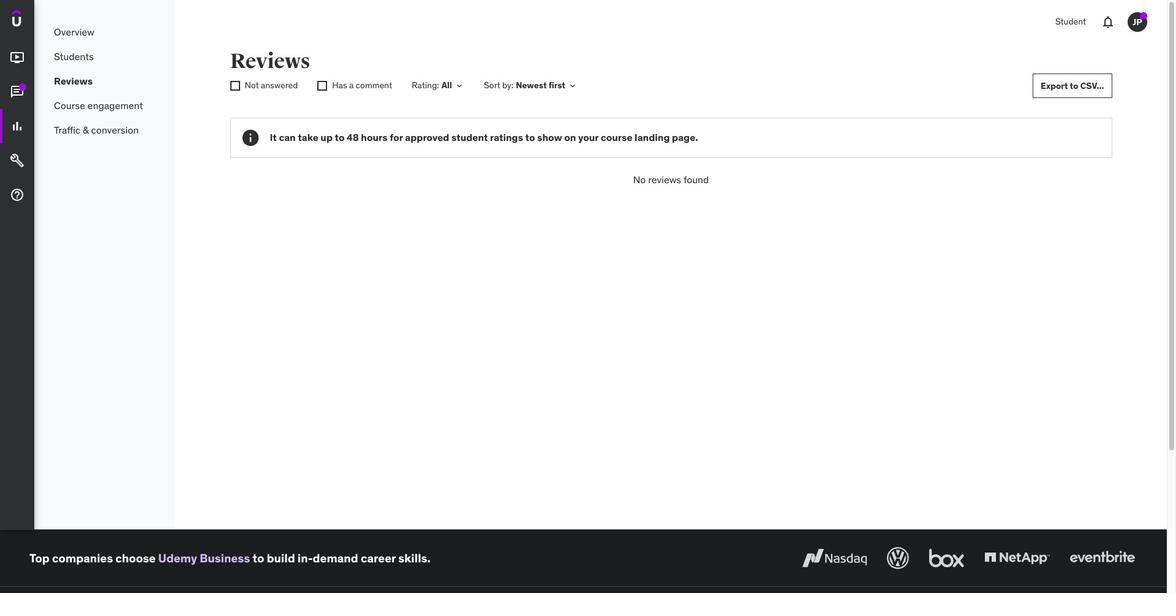 Task type: describe. For each thing, give the bounding box(es) containing it.
notifications image
[[1101, 15, 1116, 29]]

not answered
[[245, 80, 298, 91]]

udemy business link
[[158, 551, 250, 565]]

sort by: newest first
[[484, 80, 566, 91]]

ratings
[[490, 131, 523, 144]]

2 xsmall image from the left
[[568, 81, 578, 91]]

in-
[[298, 551, 313, 565]]

student
[[1056, 16, 1086, 27]]

on
[[564, 131, 576, 144]]

engagement
[[88, 99, 143, 111]]

has a comment
[[332, 80, 392, 91]]

netapp image
[[982, 545, 1053, 572]]

skills.
[[398, 551, 431, 565]]

course
[[54, 99, 85, 111]]

2 medium image from the top
[[10, 85, 25, 99]]

traffic & conversion
[[54, 124, 139, 136]]

overview
[[54, 26, 94, 38]]

to left build
[[253, 551, 264, 565]]

answered
[[261, 80, 298, 91]]

choose
[[116, 551, 156, 565]]

hours
[[361, 131, 388, 144]]

1 medium image from the top
[[10, 50, 25, 65]]

3 xsmall image from the left
[[230, 81, 240, 91]]

can
[[279, 131, 296, 144]]

csv...
[[1081, 80, 1104, 91]]

overview link
[[34, 20, 175, 44]]

export to csv...
[[1041, 80, 1104, 91]]

business
[[200, 551, 250, 565]]

jp
[[1133, 16, 1143, 27]]

udemy
[[158, 551, 197, 565]]

0 horizontal spatial reviews
[[54, 75, 93, 87]]

take
[[298, 131, 319, 144]]

for
[[390, 131, 403, 144]]

export to csv... button
[[1033, 74, 1112, 98]]

you have alerts image
[[1140, 12, 1148, 20]]

up
[[321, 131, 333, 144]]

rating:
[[412, 80, 439, 91]]

no
[[633, 173, 646, 186]]

build
[[267, 551, 295, 565]]

comment
[[356, 80, 392, 91]]

48
[[347, 131, 359, 144]]

newest
[[516, 80, 547, 91]]

found
[[684, 173, 709, 186]]

show
[[537, 131, 562, 144]]

1 horizontal spatial reviews
[[230, 48, 310, 74]]

landing
[[635, 131, 670, 144]]

eventbrite image
[[1067, 545, 1138, 572]]

companies
[[52, 551, 113, 565]]

&
[[83, 124, 89, 136]]



Task type: vqa. For each thing, say whether or not it's contained in the screenshot.
updated
no



Task type: locate. For each thing, give the bounding box(es) containing it.
no reviews found
[[633, 173, 709, 186]]

1 vertical spatial medium image
[[10, 153, 25, 168]]

udemy image
[[12, 10, 68, 31]]

xsmall image right all
[[455, 81, 464, 91]]

top
[[29, 551, 50, 565]]

xsmall image left has
[[318, 81, 327, 91]]

page.
[[672, 131, 698, 144]]

medium image
[[10, 119, 25, 134], [10, 153, 25, 168]]

reviews
[[230, 48, 310, 74], [54, 75, 93, 87]]

approved
[[405, 131, 449, 144]]

box image
[[926, 545, 967, 572]]

0 vertical spatial medium image
[[10, 119, 25, 134]]

course engagement link
[[34, 93, 175, 118]]

by:
[[502, 80, 514, 91]]

to inside export to csv... button
[[1070, 80, 1079, 91]]

first
[[549, 80, 566, 91]]

nasdaq image
[[800, 545, 870, 572]]

students
[[54, 50, 94, 62]]

traffic
[[54, 124, 80, 136]]

course engagement
[[54, 99, 143, 111]]

rating: all
[[412, 80, 452, 91]]

student link
[[1048, 7, 1094, 37]]

medium image
[[10, 50, 25, 65], [10, 85, 25, 99], [10, 188, 25, 202]]

to left show
[[525, 131, 535, 144]]

all
[[442, 80, 452, 91]]

not
[[245, 80, 259, 91]]

1 xsmall image from the left
[[455, 81, 464, 91]]

jp link
[[1123, 7, 1153, 37]]

xsmall image
[[455, 81, 464, 91], [568, 81, 578, 91], [230, 81, 240, 91], [318, 81, 327, 91]]

course
[[601, 131, 633, 144]]

reviews down the students
[[54, 75, 93, 87]]

to right up
[[335, 131, 345, 144]]

students link
[[34, 44, 175, 69]]

0 vertical spatial medium image
[[10, 50, 25, 65]]

1 medium image from the top
[[10, 119, 25, 134]]

has
[[332, 80, 347, 91]]

reviews up not answered
[[230, 48, 310, 74]]

4 xsmall image from the left
[[318, 81, 327, 91]]

your
[[578, 131, 599, 144]]

sort
[[484, 80, 500, 91]]

1 vertical spatial medium image
[[10, 85, 25, 99]]

demand
[[313, 551, 358, 565]]

conversion
[[91, 124, 139, 136]]

to
[[1070, 80, 1079, 91], [335, 131, 345, 144], [525, 131, 535, 144], [253, 551, 264, 565]]

reviews link
[[34, 69, 175, 93]]

it can take up to 48 hours for approved student ratings to show on your course landing page.
[[270, 131, 698, 144]]

it
[[270, 131, 277, 144]]

to left the csv...
[[1070, 80, 1079, 91]]

xsmall image left not
[[230, 81, 240, 91]]

2 medium image from the top
[[10, 153, 25, 168]]

export
[[1041, 80, 1068, 91]]

xsmall image right first at top
[[568, 81, 578, 91]]

volkswagen image
[[885, 545, 912, 572]]

student
[[452, 131, 488, 144]]

3 medium image from the top
[[10, 188, 25, 202]]

career
[[361, 551, 396, 565]]

traffic & conversion link
[[34, 118, 175, 142]]

a
[[349, 80, 354, 91]]

top companies choose udemy business to build in-demand career skills.
[[29, 551, 431, 565]]

2 vertical spatial medium image
[[10, 188, 25, 202]]

reviews
[[648, 173, 681, 186]]



